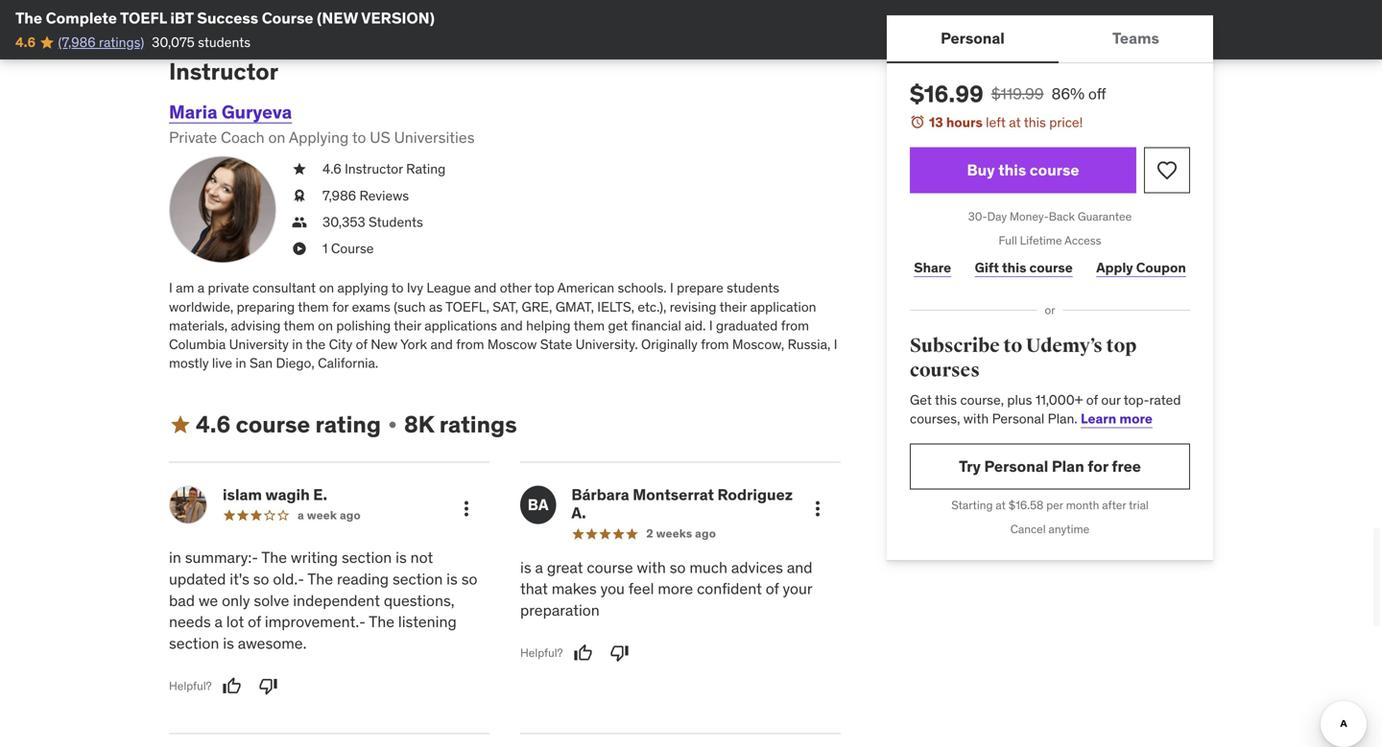 Task type: locate. For each thing, give the bounding box(es) containing it.
1 horizontal spatial on
[[318, 317, 333, 334]]

that
[[520, 580, 548, 599]]

0 horizontal spatial with
[[637, 558, 666, 578]]

bárbara montserrat rodriguez a.
[[572, 485, 793, 523]]

0 vertical spatial course
[[262, 8, 313, 28]]

personal up $16.58
[[985, 457, 1049, 477]]

is up 'that'
[[520, 558, 532, 578]]

toefl
[[120, 8, 167, 28]]

a left week
[[298, 508, 304, 523]]

after
[[1102, 498, 1127, 513]]

0 vertical spatial to
[[352, 127, 366, 147]]

california.
[[318, 355, 378, 372]]

0 horizontal spatial at
[[996, 498, 1006, 513]]

is inside - the listening section is awesome.
[[223, 634, 234, 654]]

ago for e.
[[340, 508, 361, 523]]

0 vertical spatial instructor
[[169, 57, 278, 86]]

so inside is a great course with so much advices and that makes you feel more confident of your preparation
[[670, 558, 686, 578]]

a up 'that'
[[535, 558, 543, 578]]

1 vertical spatial their
[[394, 317, 421, 334]]

prepare
[[677, 280, 724, 297]]

0 vertical spatial a
[[298, 508, 304, 523]]

from
[[781, 317, 809, 334], [456, 336, 484, 353], [701, 336, 729, 353]]

of inside get this course, plus 11,000+ of our top-rated courses, with personal plan.
[[1087, 391, 1098, 409]]

1 vertical spatial course
[[331, 240, 374, 257]]

course inside is a great course with so much advices and that makes you feel more confident of your preparation
[[587, 558, 633, 578]]

- inside - the reading section is so bad we only solve independent questions, needs a lot of improvement.
[[298, 570, 304, 589]]

4.6 right medium icon
[[196, 411, 231, 439]]

makes
[[552, 580, 597, 599]]

1 vertical spatial top
[[1106, 335, 1137, 358]]

the down writing
[[308, 570, 333, 589]]

1 horizontal spatial with
[[964, 410, 989, 428]]

2 vertical spatial personal
[[985, 457, 1049, 477]]

course inside button
[[1030, 160, 1080, 180]]

personal down plus
[[992, 410, 1045, 428]]

course right 1
[[331, 240, 374, 257]]

section inside - the listening section is awesome.
[[169, 634, 219, 654]]

anytime
[[1049, 522, 1090, 537]]

get this course, plus 11,000+ of our top-rated courses, with personal plan.
[[910, 391, 1181, 428]]

(7,986
[[58, 34, 96, 51]]

1 vertical spatial in
[[236, 355, 246, 372]]

0 horizontal spatial a
[[215, 613, 223, 632]]

helpful? left 'mark review by islam wagih e. as helpful' icon
[[169, 679, 212, 694]]

0 horizontal spatial ago
[[340, 508, 361, 523]]

more
[[1120, 410, 1153, 428], [658, 580, 693, 599]]

this for buy
[[999, 160, 1026, 180]]

materials, advising them
[[169, 317, 315, 334]]

0 horizontal spatial on
[[268, 127, 286, 147]]

plan
[[1052, 457, 1085, 477]]

with inside get this course, plus 11,000+ of our top-rated courses, with personal plan.
[[964, 410, 989, 428]]

improvement.
[[265, 613, 359, 632]]

xsmall image
[[292, 187, 307, 205], [292, 213, 307, 232], [292, 239, 307, 258], [385, 418, 400, 433]]

try
[[959, 457, 981, 477]]

from down application
[[781, 317, 809, 334]]

alarm image
[[910, 114, 925, 130]]

4.6 up 7,986
[[323, 161, 342, 178]]

helpful? left 'mark review by bárbara montserrat rodriguez a. as helpful' icon
[[520, 646, 563, 661]]

ratings)
[[99, 34, 144, 51]]

-
[[252, 548, 258, 568], [298, 570, 304, 589], [359, 613, 366, 632]]

students
[[369, 213, 423, 231]]

on inside "maria guryeva private coach on applying to us universities"
[[268, 127, 286, 147]]

them down consultant on
[[298, 298, 329, 316]]

universities
[[394, 127, 475, 147]]

in right live on the left of the page
[[236, 355, 246, 372]]

1 horizontal spatial their
[[720, 298, 747, 316]]

4.6
[[15, 34, 36, 51], [323, 161, 342, 178], [196, 411, 231, 439]]

0 horizontal spatial so
[[253, 570, 269, 589]]

ratings
[[439, 411, 517, 439]]

in up updated
[[169, 548, 181, 568]]

the inside "- the writing section is not updated it's so old."
[[261, 548, 287, 568]]

- the writing section is not updated it's so old.
[[169, 548, 433, 589]]

so left 'that'
[[461, 570, 478, 589]]

of left our
[[1087, 391, 1098, 409]]

ago right week
[[340, 508, 361, 523]]

a left lot
[[215, 613, 223, 632]]

0 vertical spatial top
[[535, 280, 555, 297]]

course left "(new" in the left top of the page
[[262, 8, 313, 28]]

gre,
[[522, 298, 552, 316]]

0 horizontal spatial students
[[198, 34, 251, 51]]

0 horizontal spatial to
[[352, 127, 366, 147]]

a.
[[572, 504, 586, 523]]

is for - the listening section is awesome.
[[223, 634, 234, 654]]

i right the aid.
[[709, 317, 713, 334]]

summary:
[[185, 548, 252, 568]]

sat,
[[493, 298, 519, 316]]

1 vertical spatial a
[[535, 558, 543, 578]]

to inside i am a private consultant on applying to ivy league and other top american schools. i prepare students worldwide, preparing them for exams (such as toefl, sat, gre, gmat, ielts, etc.), revising their application materials, advising them on polishing their applications and helping them get financial aid. i graduated from columbia university in the city of new york and from moscow state university. originally from moscow, russia, i mostly live in san diego, california.
[[391, 280, 404, 297]]

their down (such
[[394, 317, 421, 334]]

xsmall image for 30,353 students
[[292, 213, 307, 232]]

subscribe
[[910, 335, 1000, 358]]

league
[[427, 280, 471, 297]]

top inside i am a private consultant on applying to ivy league and other top american schools. i prepare students worldwide, preparing them for exams (such as toefl, sat, gre, gmat, ielts, etc.), revising their application materials, advising them on polishing their applications and helping them get financial aid. i graduated from columbia university in the city of new york and from moscow state university. originally from moscow, russia, i mostly live in san diego, california.
[[535, 280, 555, 297]]

0 vertical spatial at
[[1009, 114, 1021, 131]]

a inside is a great course with so much advices and that makes you feel more confident of your preparation
[[535, 558, 543, 578]]

at left $16.58
[[996, 498, 1006, 513]]

lifetime
[[1020, 233, 1062, 248]]

0 vertical spatial with
[[964, 410, 989, 428]]

mark review by bárbara montserrat rodriguez a. as unhelpful image
[[610, 644, 629, 663]]

0 vertical spatial personal
[[941, 28, 1005, 48]]

1 vertical spatial on
[[318, 317, 333, 334]]

$16.99
[[910, 80, 984, 108]]

maria guryeva image
[[169, 156, 276, 264]]

0 vertical spatial more
[[1120, 410, 1153, 428]]

is left not
[[396, 548, 407, 568]]

2 vertical spatial to
[[1004, 335, 1023, 358]]

i am a private consultant on applying to ivy league and other top american schools. i prepare students worldwide, preparing them for exams (such as toefl, sat, gre, gmat, ielts, etc.), revising their application materials, advising them on polishing their applications and helping them get financial aid. i graduated from columbia university in the city of new york and from moscow state university. originally from moscow, russia, i mostly live in san diego, california.
[[169, 280, 838, 372]]

mark review by islam wagih e. as unhelpful image
[[259, 677, 278, 696]]

0 horizontal spatial more
[[658, 580, 693, 599]]

0 vertical spatial on
[[268, 127, 286, 147]]

to left udemy's
[[1004, 335, 1023, 358]]

instructor down 30,075 students
[[169, 57, 278, 86]]

1 vertical spatial section
[[393, 570, 443, 589]]

application
[[750, 298, 817, 316]]

maria
[[169, 100, 218, 123]]

- inside "- the writing section is not updated it's so old."
[[252, 548, 258, 568]]

30,075 students
[[152, 34, 251, 51]]

- up the solve
[[252, 548, 258, 568]]

of inside i am a private consultant on applying to ivy league and other top american schools. i prepare students worldwide, preparing them for exams (such as toefl, sat, gre, gmat, ielts, etc.), revising their application materials, advising them on polishing their applications and helping them get financial aid. i graduated from columbia university in the city of new york and from moscow state university. originally from moscow, russia, i mostly live in san diego, california.
[[356, 336, 368, 353]]

2 vertical spatial i
[[834, 336, 838, 353]]

2 vertical spatial 4.6
[[196, 411, 231, 439]]

1 horizontal spatial from
[[701, 336, 729, 353]]

(such
[[394, 298, 426, 316]]

personal inside get this course, plus 11,000+ of our top-rated courses, with personal plan.
[[992, 410, 1045, 428]]

on inside i am a private consultant on applying to ivy league and other top american schools. i prepare students worldwide, preparing them for exams (such as toefl, sat, gre, gmat, ielts, etc.), revising their application materials, advising them on polishing their applications and helping them get financial aid. i graduated from columbia university in the city of new york and from moscow state university. originally from moscow, russia, i mostly live in san diego, california.
[[318, 317, 333, 334]]

from down the aid.
[[701, 336, 729, 353]]

1 vertical spatial more
[[658, 580, 693, 599]]

on down guryeva
[[268, 127, 286, 147]]

or
[[1045, 303, 1056, 318]]

to left ivy
[[391, 280, 404, 297]]

the down "questions,"
[[369, 613, 395, 632]]

with down course,
[[964, 410, 989, 428]]

so inside - the reading section is so bad we only solve independent questions, needs a lot of improvement.
[[461, 570, 478, 589]]

the up old.
[[261, 548, 287, 568]]

students down the complete toefl ibt success course (new version) in the top of the page
[[198, 34, 251, 51]]

more inside is a great course with so much advices and that makes you feel more confident of your preparation
[[658, 580, 693, 599]]

russia,
[[788, 336, 831, 353]]

a week ago
[[298, 508, 361, 523]]

maria guryeva link
[[169, 100, 292, 123]]

1 vertical spatial instructor
[[345, 161, 403, 178]]

0 horizontal spatial 4.6
[[15, 34, 36, 51]]

personal button
[[887, 15, 1059, 61]]

tab list
[[887, 15, 1213, 63]]

1 vertical spatial personal
[[992, 410, 1045, 428]]

section up "questions,"
[[393, 570, 443, 589]]

personal up $16.99
[[941, 28, 1005, 48]]

this inside get this course, plus 11,000+ of our top-rated courses, with personal plan.
[[935, 391, 957, 409]]

and down the "applications"
[[431, 336, 453, 353]]

1 horizontal spatial a
[[298, 508, 304, 523]]

$16.58
[[1009, 498, 1044, 513]]

section inside "- the writing section is not updated it's so old."
[[342, 548, 392, 568]]

1 vertical spatial students
[[727, 280, 780, 297]]

30-
[[968, 209, 987, 224]]

- down the independent
[[359, 613, 366, 632]]

section inside - the reading section is so bad we only solve independent questions, needs a lot of improvement.
[[393, 570, 443, 589]]

financial
[[631, 317, 682, 334]]

ago right weeks
[[695, 527, 716, 542]]

- for solve
[[298, 570, 304, 589]]

moscow,
[[732, 336, 785, 353]]

per
[[1047, 498, 1064, 513]]

2 horizontal spatial a
[[535, 558, 543, 578]]

4.6 left the (7,986
[[15, 34, 36, 51]]

this
[[1024, 114, 1046, 131], [999, 160, 1026, 180], [1002, 259, 1027, 276], [935, 391, 957, 409]]

the inside - the reading section is so bad we only solve independent questions, needs a lot of improvement.
[[308, 570, 333, 589]]

13
[[929, 114, 943, 131]]

of right lot
[[248, 613, 261, 632]]

this inside the buy this course button
[[999, 160, 1026, 180]]

0 horizontal spatial i
[[169, 280, 173, 297]]

1 vertical spatial ago
[[695, 527, 716, 542]]

2 vertical spatial -
[[359, 613, 366, 632]]

1 horizontal spatial more
[[1120, 410, 1153, 428]]

their up graduated
[[720, 298, 747, 316]]

instructor up 7,986 reviews
[[345, 161, 403, 178]]

is inside "- the writing section is not updated it's so old."
[[396, 548, 407, 568]]

course up you at left
[[587, 558, 633, 578]]

more down top-
[[1120, 410, 1153, 428]]

top inside 'subscribe to udemy's top courses'
[[1106, 335, 1137, 358]]

0 horizontal spatial their
[[394, 317, 421, 334]]

private
[[208, 280, 249, 297]]

0 horizontal spatial -
[[252, 548, 258, 568]]

1 horizontal spatial i
[[709, 317, 713, 334]]

0 vertical spatial section
[[342, 548, 392, 568]]

0 horizontal spatial top
[[535, 280, 555, 297]]

0 vertical spatial -
[[252, 548, 258, 568]]

of
[[356, 336, 368, 353], [1087, 391, 1098, 409], [766, 580, 779, 599], [248, 613, 261, 632]]

course up "back"
[[1030, 160, 1080, 180]]

so left much
[[670, 558, 686, 578]]

1 horizontal spatial course
[[331, 240, 374, 257]]

mark review by bárbara montserrat rodriguez a. as helpful image
[[574, 644, 593, 663]]

on up the 'the'
[[318, 317, 333, 334]]

2 horizontal spatial to
[[1004, 335, 1023, 358]]

i left am a
[[169, 280, 173, 297]]

1 vertical spatial helpful?
[[169, 679, 212, 694]]

course down the lifetime
[[1030, 259, 1073, 276]]

4.6 for 4.6 instructor rating
[[323, 161, 342, 178]]

xsmall image left 1
[[292, 239, 307, 258]]

with up feel
[[637, 558, 666, 578]]

top up the gre,
[[535, 280, 555, 297]]

helpful? for islam wagih e.
[[169, 679, 212, 694]]

american
[[558, 280, 615, 297]]

the for - the listening section is awesome.
[[369, 613, 395, 632]]

at right the left at right
[[1009, 114, 1021, 131]]

1 vertical spatial to
[[391, 280, 404, 297]]

personal inside button
[[941, 28, 1005, 48]]

learn more link
[[1081, 410, 1153, 428]]

them
[[298, 298, 329, 316], [574, 317, 605, 334]]

the left complete
[[15, 8, 42, 28]]

mark review by islam wagih e. as helpful image
[[222, 677, 242, 696]]

1 horizontal spatial top
[[1106, 335, 1137, 358]]

aid.
[[685, 317, 706, 334]]

instructor
[[169, 57, 278, 86], [345, 161, 403, 178]]

is inside - the reading section is so bad we only solve independent questions, needs a lot of improvement.
[[447, 570, 458, 589]]

applying
[[289, 127, 349, 147]]

mostly
[[169, 355, 209, 372]]

0 vertical spatial helpful?
[[520, 646, 563, 661]]

0 vertical spatial ago
[[340, 508, 361, 523]]

the inside - the listening section is awesome.
[[369, 613, 395, 632]]

2 horizontal spatial -
[[359, 613, 366, 632]]

to left us
[[352, 127, 366, 147]]

0 horizontal spatial them
[[298, 298, 329, 316]]

2 weeks ago
[[646, 527, 716, 542]]

30,075
[[152, 34, 195, 51]]

is up "questions,"
[[447, 570, 458, 589]]

1 vertical spatial 4.6
[[323, 161, 342, 178]]

to inside 'subscribe to udemy's top courses'
[[1004, 335, 1023, 358]]

feel
[[629, 580, 654, 599]]

1 horizontal spatial helpful?
[[520, 646, 563, 661]]

- the reading section is so bad we only solve independent questions, needs a lot of improvement.
[[169, 570, 478, 632]]

gmat,
[[556, 298, 594, 316]]

1 vertical spatial with
[[637, 558, 666, 578]]

is down lot
[[223, 634, 234, 654]]

this up courses,
[[935, 391, 957, 409]]

this right buy
[[999, 160, 1026, 180]]

so right 'it's'
[[253, 570, 269, 589]]

2 horizontal spatial so
[[670, 558, 686, 578]]

from down the "applications"
[[456, 336, 484, 353]]

section
[[342, 548, 392, 568], [393, 570, 443, 589], [169, 634, 219, 654]]

and up moscow
[[501, 317, 523, 334]]

their
[[720, 298, 747, 316], [394, 317, 421, 334]]

your
[[783, 580, 812, 599]]

students up application
[[727, 280, 780, 297]]

1 horizontal spatial -
[[298, 570, 304, 589]]

of left your
[[766, 580, 779, 599]]

so for lot
[[461, 570, 478, 589]]

1 vertical spatial -
[[298, 570, 304, 589]]

section for awesome.
[[169, 634, 219, 654]]

section down "needs"
[[169, 634, 219, 654]]

in left the 'the'
[[292, 336, 303, 353]]

1 horizontal spatial at
[[1009, 114, 1021, 131]]

section for so
[[393, 570, 443, 589]]

$119.99
[[991, 84, 1044, 104]]

additional actions for review by bárbara montserrat rodriguez a. image
[[806, 498, 829, 521]]

0 vertical spatial i
[[169, 280, 173, 297]]

more right feel
[[658, 580, 693, 599]]

the for - the writing section is not updated it's so old.
[[261, 548, 287, 568]]

- down writing
[[298, 570, 304, 589]]

0 horizontal spatial helpful?
[[169, 679, 212, 694]]

courses,
[[910, 410, 960, 428]]

xsmall image down xsmall image
[[292, 187, 307, 205]]

as
[[429, 298, 443, 316]]

section up reading
[[342, 548, 392, 568]]

and up your
[[787, 558, 813, 578]]

1 horizontal spatial students
[[727, 280, 780, 297]]

this for gift
[[1002, 259, 1027, 276]]

xsmall image for 1 course
[[292, 239, 307, 258]]

hours
[[946, 114, 983, 131]]

0 vertical spatial 4.6
[[15, 34, 36, 51]]

only
[[222, 591, 250, 611]]

this right "gift"
[[1002, 259, 1027, 276]]

buy
[[967, 160, 995, 180]]

0 horizontal spatial from
[[456, 336, 484, 353]]

university.
[[576, 336, 638, 353]]

2 vertical spatial section
[[169, 634, 219, 654]]

cancel
[[1011, 522, 1046, 537]]

1 horizontal spatial in
[[236, 355, 246, 372]]

top up our
[[1106, 335, 1137, 358]]

at inside starting at $16.58 per month after trial cancel anytime
[[996, 498, 1006, 513]]

0 vertical spatial their
[[720, 298, 747, 316]]

xsmall image left 30,353
[[292, 213, 307, 232]]

price!
[[1050, 114, 1083, 131]]

to
[[352, 127, 366, 147], [391, 280, 404, 297], [1004, 335, 1023, 358]]

1 vertical spatial i
[[709, 317, 713, 334]]

1 horizontal spatial 4.6
[[196, 411, 231, 439]]

of down polishing
[[356, 336, 368, 353]]

2 vertical spatial a
[[215, 613, 223, 632]]

independent
[[293, 591, 380, 611]]

0 horizontal spatial in
[[169, 548, 181, 568]]

the
[[15, 8, 42, 28], [261, 548, 287, 568], [308, 570, 333, 589], [369, 613, 395, 632]]

1 vertical spatial at
[[996, 498, 1006, 513]]

plus
[[1007, 391, 1032, 409]]

1 vertical spatial them
[[574, 317, 605, 334]]

0 horizontal spatial instructor
[[169, 57, 278, 86]]

1 horizontal spatial so
[[461, 570, 478, 589]]

new
[[371, 336, 398, 353]]

i right russia,
[[834, 336, 838, 353]]

2 horizontal spatial 4.6
[[323, 161, 342, 178]]

teams
[[1113, 28, 1160, 48]]

them down gmat,
[[574, 317, 605, 334]]

this inside gift this course link
[[1002, 259, 1027, 276]]

1 horizontal spatial to
[[391, 280, 404, 297]]

1 horizontal spatial ago
[[695, 527, 716, 542]]

2 horizontal spatial in
[[292, 336, 303, 353]]



Task type: vqa. For each thing, say whether or not it's contained in the screenshot.
at in the Starting at $16.58 per month after trial Cancel anytime
yes



Task type: describe. For each thing, give the bounding box(es) containing it.
wagih
[[265, 485, 310, 505]]

is a great course with so much advices and that makes you feel more confident of your preparation
[[520, 558, 813, 621]]

awesome.
[[238, 634, 307, 654]]

1 horizontal spatial instructor
[[345, 161, 403, 178]]

coupon
[[1136, 259, 1186, 276]]

polishing
[[336, 317, 391, 334]]

etc.),
[[638, 298, 667, 316]]

11,000+
[[1036, 391, 1083, 409]]

month
[[1066, 498, 1100, 513]]

learn
[[1081, 410, 1117, 428]]

reading
[[337, 570, 389, 589]]

course down san on the left top
[[236, 411, 310, 439]]

rating
[[315, 411, 381, 439]]

0 vertical spatial them
[[298, 298, 329, 316]]

rodriguez
[[718, 485, 793, 505]]

applications
[[425, 317, 497, 334]]

much
[[690, 558, 728, 578]]

bárbara
[[572, 485, 629, 505]]

tab list containing personal
[[887, 15, 1213, 63]]

the
[[306, 336, 326, 353]]

needs
[[169, 613, 211, 632]]

is inside is a great course with so much advices and that makes you feel more confident of your preparation
[[520, 558, 532, 578]]

guarantee
[[1078, 209, 1132, 224]]

solve
[[254, 591, 289, 611]]

1 course
[[323, 240, 374, 257]]

0 vertical spatial in
[[292, 336, 303, 353]]

and up toefl,
[[474, 280, 497, 297]]

0 horizontal spatial course
[[262, 8, 313, 28]]

$16.99 $119.99 86% off
[[910, 80, 1107, 108]]

state
[[540, 336, 572, 353]]

this for get
[[935, 391, 957, 409]]

for exams
[[332, 298, 391, 316]]

30,353 students
[[323, 213, 423, 231]]

is for - the reading section is so bad we only solve independent questions, needs a lot of improvement.
[[447, 570, 458, 589]]

ivy
[[407, 280, 423, 297]]

starting
[[952, 498, 993, 513]]

complete
[[46, 8, 117, 28]]

old.
[[273, 570, 298, 589]]

am a
[[176, 280, 205, 297]]

preparation
[[520, 601, 600, 621]]

of inside - the reading section is so bad we only solve independent questions, needs a lot of improvement.
[[248, 613, 261, 632]]

8k
[[404, 411, 434, 439]]

- for old.
[[252, 548, 258, 568]]

so inside "- the writing section is not updated it's so old."
[[253, 570, 269, 589]]

starting at $16.58 per month after trial cancel anytime
[[952, 498, 1149, 537]]

originally
[[641, 336, 698, 353]]

lot
[[226, 613, 244, 632]]

1
[[323, 240, 328, 257]]

our
[[1101, 391, 1121, 409]]

updated
[[169, 570, 226, 589]]

apply
[[1097, 259, 1133, 276]]

and inside is a great course with so much advices and that makes you feel more confident of your preparation
[[787, 558, 813, 578]]

schools. i
[[618, 280, 674, 297]]

helping
[[526, 317, 571, 334]]

7,986 reviews
[[323, 187, 409, 204]]

columbia
[[169, 336, 226, 353]]

questions,
[[384, 591, 455, 611]]

gift this course
[[975, 259, 1073, 276]]

a inside - the reading section is so bad we only solve independent questions, needs a lot of improvement.
[[215, 613, 223, 632]]

share button
[[910, 249, 956, 287]]

xsmall image left 8k
[[385, 418, 400, 433]]

30-day money-back guarantee full lifetime access
[[968, 209, 1132, 248]]

buy this course button
[[910, 147, 1137, 194]]

islam
[[223, 485, 262, 505]]

it's
[[230, 570, 249, 589]]

0 vertical spatial students
[[198, 34, 251, 51]]

xsmall image for 7,986 reviews
[[292, 187, 307, 205]]

to inside "maria guryeva private coach on applying to us universities"
[[352, 127, 366, 147]]

wishlist image
[[1156, 159, 1179, 182]]

live
[[212, 355, 232, 372]]

7,986
[[323, 187, 356, 204]]

helpful? for bárbara montserrat rodriguez a.
[[520, 646, 563, 661]]

with inside is a great course with so much advices and that makes you feel more confident of your preparation
[[637, 558, 666, 578]]

2 vertical spatial in
[[169, 548, 181, 568]]

diego,
[[276, 355, 315, 372]]

courses
[[910, 359, 980, 383]]

udemy's
[[1026, 335, 1103, 358]]

1 horizontal spatial them
[[574, 317, 605, 334]]

left
[[986, 114, 1006, 131]]

the complete toefl ibt success course (new version)
[[15, 8, 435, 28]]

the for - the reading section is so bad we only solve independent questions, needs a lot of improvement.
[[308, 570, 333, 589]]

share
[[914, 259, 952, 276]]

so for confident
[[670, 558, 686, 578]]

2 horizontal spatial i
[[834, 336, 838, 353]]

preparing
[[237, 298, 295, 316]]

writing
[[291, 548, 338, 568]]

86%
[[1052, 84, 1085, 104]]

medium image
[[169, 414, 192, 437]]

section for not
[[342, 548, 392, 568]]

additional actions for review by islam wagih e. image
[[455, 498, 478, 521]]

(new
[[317, 8, 358, 28]]

apply coupon button
[[1093, 249, 1190, 287]]

advices
[[731, 558, 783, 578]]

off
[[1089, 84, 1107, 104]]

university
[[229, 336, 289, 353]]

this left price! at the right top
[[1024, 114, 1046, 131]]

4.6 for 4.6
[[15, 34, 36, 51]]

you
[[601, 580, 625, 599]]

4.6 for 4.6 course rating
[[196, 411, 231, 439]]

xsmall image
[[292, 160, 307, 179]]

of inside is a great course with so much advices and that makes you feel more confident of your preparation
[[766, 580, 779, 599]]

revising
[[670, 298, 717, 316]]

guryeva
[[222, 100, 292, 123]]

- inside - the listening section is awesome.
[[359, 613, 366, 632]]

san
[[250, 355, 273, 372]]

week
[[307, 508, 337, 523]]

applying
[[338, 280, 388, 297]]

toefl,
[[446, 298, 489, 316]]

consultant on
[[252, 280, 334, 297]]

students inside i am a private consultant on applying to ivy league and other top american schools. i prepare students worldwide, preparing them for exams (such as toefl, sat, gre, gmat, ielts, etc.), revising their application materials, advising them on polishing their applications and helping them get financial aid. i graduated from columbia university in the city of new york and from moscow state university. originally from moscow, russia, i mostly live in san diego, california.
[[727, 280, 780, 297]]

is for - the writing section is not updated it's so old.
[[396, 548, 407, 568]]

buy this course
[[967, 160, 1080, 180]]

2 horizontal spatial from
[[781, 317, 809, 334]]

trial
[[1129, 498, 1149, 513]]

we
[[199, 591, 218, 611]]

13 hours left at this price!
[[929, 114, 1083, 131]]

rating
[[406, 161, 446, 178]]

ago for rodriguez
[[695, 527, 716, 542]]

ibt
[[170, 8, 194, 28]]



